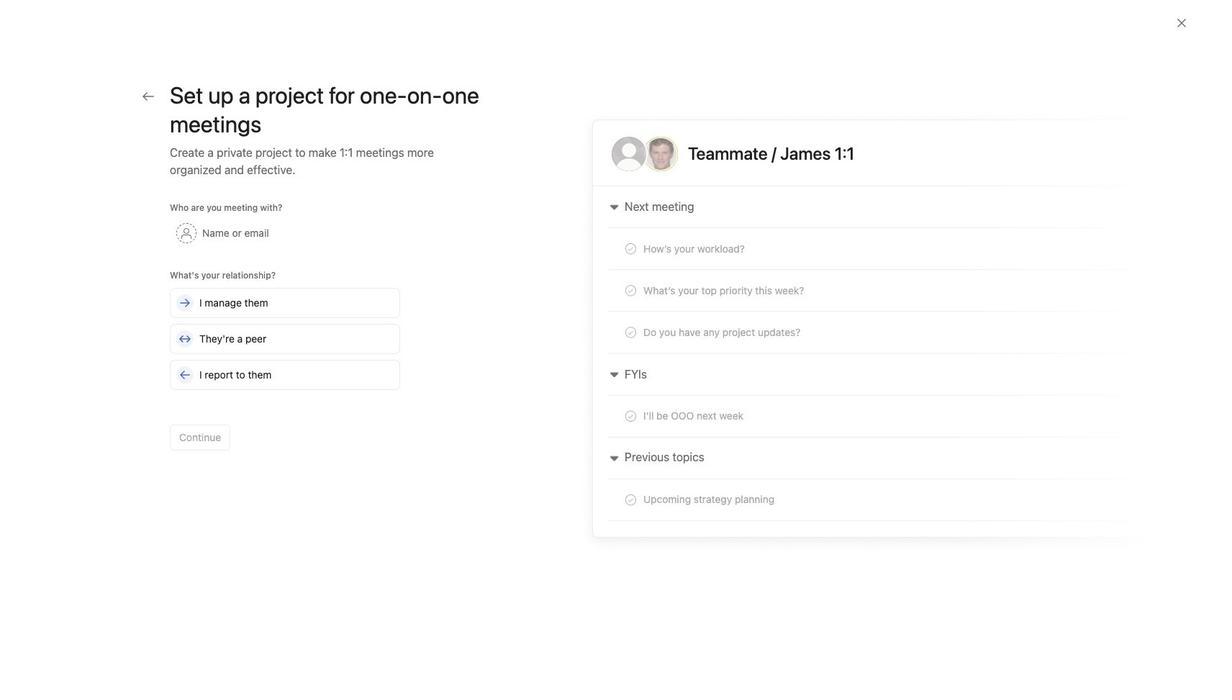 Task type: vqa. For each thing, say whether or not it's contained in the screenshot.
Files link
no



Task type: locate. For each thing, give the bounding box(es) containing it.
0 vertical spatial mark complete image
[[269, 361, 287, 379]]

mark complete image
[[269, 361, 287, 379], [269, 387, 287, 405]]

1 vertical spatial mark complete image
[[269, 387, 287, 405]]

2 mark complete image from the top
[[269, 387, 287, 405]]

tooltip
[[17, 135, 186, 247]]

Mark complete checkbox
[[269, 310, 287, 327]]

0 vertical spatial mark complete checkbox
[[269, 361, 287, 379]]

go back image
[[143, 91, 154, 102]]

mark complete image
[[269, 310, 287, 327]]

list box
[[435, 6, 780, 29]]

1 mark complete checkbox from the top
[[269, 361, 287, 379]]

list item
[[255, 305, 1118, 331], [255, 331, 1118, 357], [255, 383, 1118, 409], [255, 409, 1118, 435], [255, 435, 1118, 461], [278, 553, 314, 589], [297, 622, 317, 642]]

close image
[[1176, 17, 1188, 29], [1176, 17, 1188, 29]]

dependencies image
[[269, 284, 287, 301]]

Mark complete checkbox
[[269, 361, 287, 379], [269, 387, 287, 405]]

1 vertical spatial mark complete checkbox
[[269, 387, 287, 405]]



Task type: describe. For each thing, give the bounding box(es) containing it.
1 mark complete image from the top
[[269, 361, 287, 379]]

global element
[[0, 35, 173, 122]]

this is a preview of your project image
[[579, 109, 1163, 555]]

2 mark complete checkbox from the top
[[269, 387, 287, 405]]



